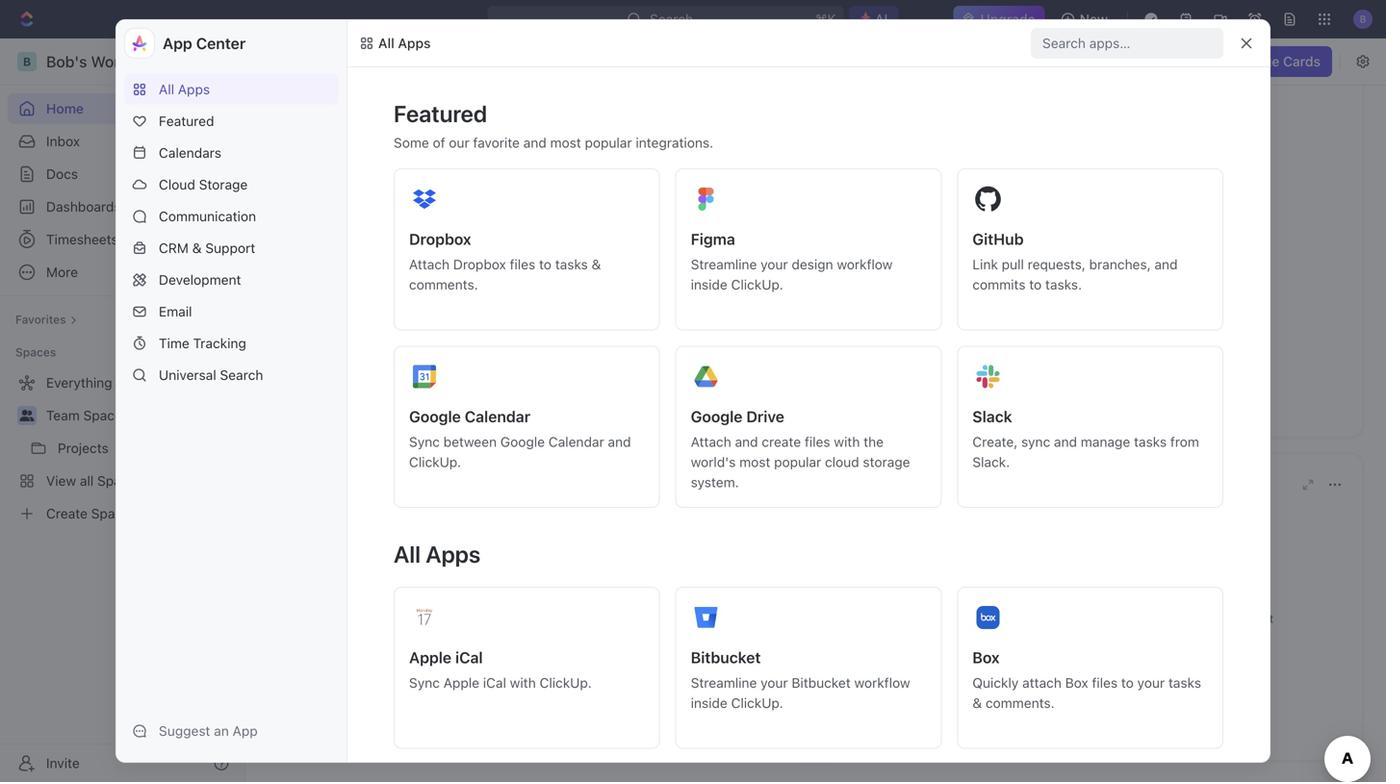 Task type: vqa. For each thing, say whether or not it's contained in the screenshot.
dialog containing Featured
yes



Task type: locate. For each thing, give the bounding box(es) containing it.
0 vertical spatial more
[[646, 241, 674, 254]]

0 vertical spatial popular
[[585, 135, 632, 151]]

all apps
[[378, 35, 431, 51], [159, 81, 210, 97], [394, 541, 481, 568]]

important down keeps on the bottom right of the page
[[981, 628, 1034, 641]]

0 vertical spatial all apps
[[378, 35, 431, 51]]

2 vertical spatial files
[[1092, 675, 1118, 691]]

1 streamline from the top
[[691, 257, 757, 272]]

manage
[[1081, 434, 1130, 450]]

1 vertical spatial apple
[[444, 675, 479, 691]]

0 horizontal spatial comments.
[[409, 277, 478, 293]]

create,
[[973, 434, 1018, 450]]

an
[[214, 723, 229, 739]]

spaces
[[15, 346, 56, 359]]

app right an
[[233, 723, 258, 739]]

0 horizontal spatial box
[[973, 649, 1000, 667]]

1 horizontal spatial all apps link
[[355, 32, 435, 55]]

lineup keeps your most important tasks in one list. add your most important task to get started.
[[913, 612, 1274, 641]]

1 horizontal spatial &
[[592, 257, 601, 272]]

2 horizontal spatial files
[[1092, 675, 1118, 691]]

1 vertical spatial sync
[[409, 675, 440, 691]]

tasks left 'from'
[[1134, 434, 1167, 450]]

0 vertical spatial of
[[433, 135, 445, 151]]

0 vertical spatial learn
[[612, 241, 643, 254]]

apple left have
[[409, 649, 452, 667]]

to down "requests,"
[[1029, 277, 1042, 293]]

2 inside from the top
[[691, 696, 728, 711]]

all right dxxtk "image"
[[378, 35, 394, 51]]

attach up world's at bottom
[[691, 434, 731, 450]]

featured some of our favorite and most popular integrations.
[[394, 100, 713, 151]]

apps down comments
[[426, 541, 481, 568]]

workflow inside bitbucket streamline your bitbucket workflow inside clickup.
[[854, 675, 910, 691]]

0 vertical spatial attach
[[409, 257, 450, 272]]

0 vertical spatial ical
[[455, 649, 483, 667]]

design
[[792, 257, 833, 272]]

tasks inside lineup keeps your most important tasks in one list. add your most important task to get started.
[[1104, 612, 1132, 626]]

workflow for box
[[854, 675, 910, 691]]

0 vertical spatial files
[[510, 257, 535, 272]]

inbox
[[46, 133, 80, 149]]

sync
[[409, 434, 440, 450], [409, 675, 440, 691]]

0 vertical spatial with
[[834, 434, 860, 450]]

edit
[[1095, 53, 1119, 69]]

apple down have
[[444, 675, 479, 691]]

tasks.
[[577, 241, 609, 254], [1046, 277, 1082, 293]]

files inside dropbox attach dropbox files to tasks & comments.
[[510, 257, 535, 272]]

suggest
[[159, 723, 210, 739]]

files down started.
[[1092, 675, 1118, 691]]

with down assigned
[[510, 675, 536, 691]]

your
[[550, 241, 574, 254], [761, 257, 788, 272], [990, 612, 1014, 626], [1219, 612, 1243, 626], [761, 675, 788, 691], [1138, 675, 1165, 691]]

github link pull requests, branches, and commits to tasks.
[[973, 230, 1178, 293]]

attach
[[409, 257, 450, 272], [691, 434, 731, 450]]

0 horizontal spatial attach
[[409, 257, 450, 272]]

timesheets
[[46, 232, 118, 247]]

1 horizontal spatial popular
[[774, 454, 821, 470]]

⌘k
[[816, 11, 837, 27]]

tasks down "list."
[[1169, 675, 1201, 691]]

link
[[973, 257, 998, 272]]

your inside box quickly attach box files to your tasks & comments.
[[1138, 675, 1165, 691]]

1 vertical spatial app
[[233, 723, 258, 739]]

with up the cloud on the bottom
[[834, 434, 860, 450]]

to right 'ai'
[[1053, 249, 1064, 263]]

1 inside from the top
[[691, 277, 728, 293]]

1 vertical spatial workflow
[[854, 675, 910, 691]]

attach inside google drive attach and create files with the world's most popular cloud storage system.
[[691, 434, 731, 450]]

cloud storage
[[159, 177, 248, 193]]

1 vertical spatial popular
[[774, 454, 821, 470]]

0 vertical spatial learn more link
[[612, 241, 674, 254]]

box quickly attach box files to your tasks & comments.
[[973, 649, 1201, 711]]

dropbox left is
[[409, 230, 471, 248]]

apps right dxxtk "image"
[[398, 35, 431, 51]]

& down quickly
[[973, 696, 982, 711]]

sync inside google calendar sync between google calendar and clickup.
[[409, 434, 440, 450]]

cards
[[1283, 53, 1321, 69]]

google right between
[[500, 434, 545, 450]]

box right "attach"
[[1065, 675, 1089, 691]]

comments. right assigned
[[555, 660, 615, 673]]

dropbox
[[409, 230, 471, 248], [453, 257, 506, 272]]

ical right don't
[[455, 649, 483, 667]]

tasks for dropbox
[[555, 257, 588, 272]]

a up activity.
[[1105, 249, 1112, 263]]

clickup. inside "apple ical sync apple ical with clickup."
[[540, 675, 592, 691]]

create up recent
[[1068, 249, 1102, 263]]

popular left the cloud on the bottom
[[774, 454, 821, 470]]

tasks down the personal list is a home for your tasks. learn more at the left top
[[555, 257, 588, 272]]

& down the personal list is a home for your tasks. learn more at the left top
[[592, 257, 601, 272]]

tasks. down "requests,"
[[1046, 277, 1082, 293]]

0 horizontal spatial files
[[510, 257, 535, 272]]

box
[[973, 649, 1000, 667], [1065, 675, 1089, 691]]

files inside box quickly attach box files to your tasks & comments.
[[1092, 675, 1118, 691]]

to down for
[[539, 257, 552, 272]]

all apps link
[[355, 32, 435, 55], [124, 74, 339, 105]]

list.
[[1172, 612, 1191, 626]]

create for clickup
[[1068, 249, 1102, 263]]

create
[[1068, 249, 1102, 263], [762, 434, 801, 450]]

1 horizontal spatial box
[[1065, 675, 1089, 691]]

1 horizontal spatial tasks.
[[1046, 277, 1082, 293]]

2 streamline from the top
[[691, 675, 757, 691]]

summary
[[1168, 249, 1218, 263]]

workflow for github
[[837, 257, 893, 272]]

0 horizontal spatial create
[[762, 434, 801, 450]]

home
[[46, 101, 84, 116]]

tasks inside slack create, sync and manage tasks from slack.
[[1134, 434, 1167, 450]]

1 vertical spatial inside
[[691, 696, 728, 711]]

create down drive
[[762, 434, 801, 450]]

clickup. for apple
[[540, 675, 592, 691]]

quickly
[[973, 675, 1019, 691]]

all apps right dxxtk "image"
[[378, 35, 431, 51]]

ical down any at the left bottom
[[483, 675, 506, 691]]

files up the cloud on the bottom
[[805, 434, 830, 450]]

0 vertical spatial create
[[1068, 249, 1102, 263]]

workflow inside figma streamline your design workflow inside clickup.
[[837, 257, 893, 272]]

app left center on the top left of the page
[[163, 34, 192, 52]]

0 vertical spatial bitbucket
[[691, 649, 761, 667]]

most right add
[[1247, 612, 1274, 626]]

0 vertical spatial inside
[[691, 277, 728, 293]]

1 vertical spatial calendar
[[549, 434, 604, 450]]

1 vertical spatial box
[[1065, 675, 1089, 691]]

2 sync from the top
[[409, 675, 440, 691]]

streamline inside bitbucket streamline your bitbucket workflow inside clickup.
[[691, 675, 757, 691]]

0 horizontal spatial a
[[488, 241, 495, 254]]

and inside slack create, sync and manage tasks from slack.
[[1054, 434, 1077, 450]]

1 vertical spatial all
[[159, 81, 174, 97]]

all apps down comments
[[394, 541, 481, 568]]

1 sync from the top
[[409, 434, 440, 450]]

with inside "apple ical sync apple ical with clickup."
[[510, 675, 536, 691]]

clickup. inside google calendar sync between google calendar and clickup.
[[409, 454, 461, 470]]

upgrade
[[981, 11, 1036, 27]]

crm & support link
[[124, 233, 339, 264]]

&
[[192, 240, 202, 256], [592, 257, 601, 272], [973, 696, 982, 711]]

2 horizontal spatial comments.
[[986, 696, 1055, 711]]

create inside the use clickup ai to create a recurring summary of recent activity.
[[1068, 249, 1102, 263]]

most right world's at bottom
[[740, 454, 771, 470]]

all apps down app center
[[159, 81, 210, 97]]

1 horizontal spatial comments.
[[555, 660, 615, 673]]

featured for featured
[[159, 113, 214, 129]]

of left the our
[[433, 135, 445, 151]]

featured
[[394, 100, 487, 127], [159, 113, 214, 129]]

0 vertical spatial comments.
[[409, 277, 478, 293]]

0 vertical spatial apps
[[398, 35, 431, 51]]

activity.
[[1098, 267, 1141, 280]]

clickup.
[[731, 277, 783, 293], [409, 454, 461, 470], [540, 675, 592, 691], [731, 696, 783, 711]]

1 horizontal spatial files
[[805, 434, 830, 450]]

1 vertical spatial files
[[805, 434, 830, 450]]

& right crm at the top of page
[[192, 240, 202, 256]]

1 vertical spatial create
[[762, 434, 801, 450]]

sync down don't
[[409, 675, 440, 691]]

team space link
[[46, 400, 183, 431]]

files
[[510, 257, 535, 272], [805, 434, 830, 450], [1092, 675, 1118, 691]]

1 horizontal spatial of
[[1046, 267, 1057, 280]]

0 vertical spatial dropbox
[[409, 230, 471, 248]]

all down comments
[[394, 541, 421, 568]]

sidebar navigation
[[0, 39, 245, 783]]

tasks. right for
[[577, 241, 609, 254]]

comments
[[364, 476, 441, 494]]

1 horizontal spatial app
[[233, 723, 258, 739]]

1 vertical spatial ical
[[483, 675, 506, 691]]

cloud
[[159, 177, 195, 193]]

popular left integrations.
[[585, 135, 632, 151]]

0 vertical spatial tasks.
[[577, 241, 609, 254]]

1 vertical spatial streamline
[[691, 675, 757, 691]]

0 vertical spatial sync
[[409, 434, 440, 450]]

learn more link for more
[[619, 660, 680, 673]]

get
[[1078, 628, 1095, 641]]

1 horizontal spatial attach
[[691, 434, 731, 450]]

apps for top all apps link
[[398, 35, 431, 51]]

google inside google drive attach and create files with the world's most popular cloud storage system.
[[691, 408, 743, 426]]

clickup. inside bitbucket streamline your bitbucket workflow inside clickup.
[[731, 696, 783, 711]]

1 vertical spatial comments.
[[555, 660, 615, 673]]

2 horizontal spatial &
[[973, 696, 982, 711]]

google up world's at bottom
[[691, 408, 743, 426]]

email
[[159, 304, 192, 320]]

to down started.
[[1121, 675, 1134, 691]]

dropbox down is
[[453, 257, 506, 272]]

app
[[163, 34, 192, 52], [233, 723, 258, 739]]

more
[[646, 241, 674, 254], [652, 660, 680, 673]]

github
[[973, 230, 1024, 248]]

clickup. inside figma streamline your design workflow inside clickup.
[[731, 277, 783, 293]]

all down app center
[[159, 81, 174, 97]]

sync left between
[[409, 434, 440, 450]]

1 vertical spatial with
[[510, 675, 536, 691]]

0 vertical spatial all
[[378, 35, 394, 51]]

slack create, sync and manage tasks from slack.
[[973, 408, 1199, 470]]

a right is
[[488, 241, 495, 254]]

tasks inside box quickly attach box files to your tasks & comments.
[[1169, 675, 1201, 691]]

1 horizontal spatial a
[[1105, 249, 1112, 263]]

to left get
[[1063, 628, 1074, 641]]

attach down personal
[[409, 257, 450, 272]]

0 vertical spatial calendar
[[465, 408, 531, 426]]

inside inside bitbucket streamline your bitbucket workflow inside clickup.
[[691, 696, 728, 711]]

dialog
[[116, 19, 1271, 783]]

featured up the our
[[394, 100, 487, 127]]

one
[[1149, 612, 1169, 626]]

apps down app center
[[178, 81, 210, 97]]

google
[[409, 408, 461, 426], [691, 408, 743, 426], [500, 434, 545, 450]]

1 vertical spatial attach
[[691, 434, 731, 450]]

1 vertical spatial all apps link
[[124, 74, 339, 105]]

2 vertical spatial all
[[394, 541, 421, 568]]

use clickup ai to create a recurring summary of recent activity.
[[969, 249, 1218, 280]]

a
[[488, 241, 495, 254], [1105, 249, 1112, 263]]

sync inside "apple ical sync apple ical with clickup."
[[409, 675, 440, 691]]

files inside google drive attach and create files with the world's most popular cloud storage system.
[[805, 434, 830, 450]]

layout:
[[1122, 53, 1164, 69]]

and inside google calendar sync between google calendar and clickup.
[[608, 434, 631, 450]]

figma
[[691, 230, 735, 248]]

1 horizontal spatial with
[[834, 434, 860, 450]]

streamline inside figma streamline your design workflow inside clickup.
[[691, 257, 757, 272]]

important up get
[[1048, 612, 1100, 626]]

0 horizontal spatial featured
[[159, 113, 214, 129]]

create for drive
[[762, 434, 801, 450]]

favorites
[[15, 313, 66, 326]]

comments. down "attach"
[[986, 696, 1055, 711]]

0 horizontal spatial important
[[981, 628, 1034, 641]]

inside inside figma streamline your design workflow inside clickup.
[[691, 277, 728, 293]]

1 vertical spatial apps
[[178, 81, 210, 97]]

ai
[[1039, 249, 1050, 263]]

google up between
[[409, 408, 461, 426]]

1 horizontal spatial important
[[1048, 612, 1100, 626]]

files down the home
[[510, 257, 535, 272]]

1 vertical spatial all apps
[[159, 81, 210, 97]]

0 horizontal spatial with
[[510, 675, 536, 691]]

0 horizontal spatial app
[[163, 34, 192, 52]]

communication
[[159, 208, 256, 224]]

tasks inside dropbox attach dropbox files to tasks & comments.
[[555, 257, 588, 272]]

1 horizontal spatial featured
[[394, 100, 487, 127]]

2 vertical spatial comments.
[[986, 696, 1055, 711]]

0 vertical spatial streamline
[[691, 257, 757, 272]]

inside for bitbucket
[[691, 696, 728, 711]]

& inside dropbox attach dropbox files to tasks & comments.
[[592, 257, 601, 272]]

0 vertical spatial workflow
[[837, 257, 893, 272]]

you
[[397, 660, 417, 673]]

0 horizontal spatial calendar
[[465, 408, 531, 426]]

box up quickly
[[973, 649, 1000, 667]]

featured inside featured some of our favorite and most popular integrations.
[[394, 100, 487, 127]]

of down 'ai'
[[1046, 267, 1057, 280]]

support
[[205, 240, 255, 256]]

your inside figma streamline your design workflow inside clickup.
[[761, 257, 788, 272]]

to inside box quickly attach box files to your tasks & comments.
[[1121, 675, 1134, 691]]

1 vertical spatial tasks.
[[1046, 277, 1082, 293]]

with inside google drive attach and create files with the world's most popular cloud storage system.
[[834, 434, 860, 450]]

of inside the use clickup ai to create a recurring summary of recent activity.
[[1046, 267, 1057, 280]]

1 horizontal spatial google
[[500, 434, 545, 450]]

recurring
[[1115, 249, 1164, 263]]

to
[[1053, 249, 1064, 263], [539, 257, 552, 272], [1029, 277, 1042, 293], [1063, 628, 1074, 641], [1121, 675, 1134, 691]]

inside
[[691, 277, 728, 293], [691, 696, 728, 711]]

attach inside dropbox attach dropbox files to tasks & comments.
[[409, 257, 450, 272]]

learn more link
[[612, 241, 674, 254], [619, 660, 680, 673]]

1 horizontal spatial bitbucket
[[792, 675, 851, 691]]

2 horizontal spatial google
[[691, 408, 743, 426]]

integrations.
[[636, 135, 713, 151]]

featured up calendars
[[159, 113, 214, 129]]

popular
[[585, 135, 632, 151], [774, 454, 821, 470]]

comments. down personal
[[409, 277, 478, 293]]

most inside featured some of our favorite and most popular integrations.
[[550, 135, 581, 151]]

1 vertical spatial learn more link
[[619, 660, 680, 673]]

cloud storage link
[[124, 169, 339, 200]]

0 horizontal spatial google
[[409, 408, 461, 426]]

1 vertical spatial of
[[1046, 267, 1057, 280]]

to inside the use clickup ai to create a recurring summary of recent activity.
[[1053, 249, 1064, 263]]

communication link
[[124, 201, 339, 232]]

Search apps… field
[[1043, 32, 1216, 55]]

1 horizontal spatial create
[[1068, 249, 1102, 263]]

0 horizontal spatial &
[[192, 240, 202, 256]]

tasks up started.
[[1104, 612, 1132, 626]]

upgrade link
[[954, 6, 1045, 33]]

most
[[550, 135, 581, 151], [740, 454, 771, 470], [1017, 612, 1044, 626], [1247, 612, 1274, 626]]

0 horizontal spatial of
[[433, 135, 445, 151]]

0 horizontal spatial popular
[[585, 135, 632, 151]]

most right "favorite"
[[550, 135, 581, 151]]

comments. inside dropbox attach dropbox files to tasks & comments.
[[409, 277, 478, 293]]

task
[[1037, 628, 1060, 641]]

inside for figma
[[691, 277, 728, 293]]

popular inside google drive attach and create files with the world's most popular cloud storage system.
[[774, 454, 821, 470]]

create inside google drive attach and create files with the world's most popular cloud storage system.
[[762, 434, 801, 450]]

1 vertical spatial bitbucket
[[792, 675, 851, 691]]



Task type: describe. For each thing, give the bounding box(es) containing it.
home link
[[8, 93, 237, 124]]

of inside featured some of our favorite and most popular integrations.
[[433, 135, 445, 151]]

1 vertical spatial dropbox
[[453, 257, 506, 272]]

for
[[531, 241, 546, 254]]

new
[[1080, 11, 1108, 27]]

google for google calendar
[[409, 408, 461, 426]]

development
[[159, 272, 241, 288]]

bitbucket streamline your bitbucket workflow inside clickup.
[[691, 649, 910, 711]]

1 vertical spatial important
[[981, 628, 1034, 641]]

1 horizontal spatial calendar
[[549, 434, 604, 450]]

center
[[196, 34, 246, 52]]

apps for left all apps link
[[178, 81, 210, 97]]

use
[[969, 249, 990, 263]]

assigned
[[293, 476, 360, 494]]

drive
[[746, 408, 785, 426]]

requests,
[[1028, 257, 1086, 272]]

1 vertical spatial more
[[652, 660, 680, 673]]

docs
[[46, 166, 78, 182]]

in
[[1136, 612, 1145, 626]]

calendars
[[159, 145, 221, 161]]

don't
[[420, 660, 449, 673]]

time tracking link
[[124, 328, 339, 359]]

and inside featured some of our favorite and most popular integrations.
[[523, 135, 547, 151]]

0 horizontal spatial bitbucket
[[691, 649, 761, 667]]

some
[[394, 135, 429, 151]]

list
[[453, 241, 473, 254]]

apple ical sync apple ical with clickup.
[[409, 649, 592, 691]]

all apps for left all apps link
[[159, 81, 210, 97]]

have
[[452, 660, 477, 673]]

crm
[[159, 240, 189, 256]]

any
[[481, 660, 500, 673]]

& inside crm & support "link"
[[192, 240, 202, 256]]

0 vertical spatial apple
[[409, 649, 452, 667]]

2 vertical spatial apps
[[426, 541, 481, 568]]

google drive attach and create files with the world's most popular cloud storage system.
[[691, 408, 910, 491]]

docs link
[[8, 159, 237, 190]]

invite
[[46, 756, 80, 772]]

0 vertical spatial all apps link
[[355, 32, 435, 55]]

our
[[449, 135, 470, 151]]

manage
[[1229, 53, 1280, 69]]

you don't have any assigned comments. learn more
[[397, 660, 680, 673]]

slack
[[973, 408, 1012, 426]]

search
[[220, 367, 263, 383]]

the
[[864, 434, 884, 450]]

dialog containing featured
[[116, 19, 1271, 783]]

search...
[[650, 11, 705, 27]]

learn more link for tasks.
[[612, 241, 674, 254]]

time
[[159, 336, 189, 351]]

app inside button
[[233, 723, 258, 739]]

lineup
[[913, 612, 951, 626]]

recent
[[1060, 267, 1095, 280]]

clickup. for figma
[[731, 277, 783, 293]]

0 vertical spatial important
[[1048, 612, 1100, 626]]

sync for google
[[409, 434, 440, 450]]

0 vertical spatial app
[[163, 34, 192, 52]]

email link
[[124, 297, 339, 327]]

calendars link
[[124, 138, 339, 168]]

commits
[[973, 277, 1026, 293]]

streamline for bitbucket
[[691, 675, 757, 691]]

streamline for figma
[[691, 257, 757, 272]]

your inside bitbucket streamline your bitbucket workflow inside clickup.
[[761, 675, 788, 691]]

keeps
[[955, 612, 987, 626]]

space
[[83, 408, 122, 424]]

crm & support
[[159, 240, 255, 256]]

suggest an app button
[[124, 716, 339, 747]]

to inside dropbox attach dropbox files to tasks & comments.
[[539, 257, 552, 272]]

storage
[[199, 177, 248, 193]]

dxxtk image
[[359, 36, 374, 51]]

and inside github link pull requests, branches, and commits to tasks.
[[1155, 257, 1178, 272]]

edit layout:
[[1095, 53, 1164, 69]]

team space
[[46, 408, 122, 424]]

comments. inside box quickly attach box files to your tasks & comments.
[[986, 696, 1055, 711]]

most up task
[[1017, 612, 1044, 626]]

system.
[[691, 475, 739, 491]]

figma streamline your design workflow inside clickup.
[[691, 230, 893, 293]]

storage
[[863, 454, 910, 470]]

google for google drive
[[691, 408, 743, 426]]

tasks. inside github link pull requests, branches, and commits to tasks.
[[1046, 277, 1082, 293]]

tasks for slack
[[1134, 434, 1167, 450]]

0 vertical spatial box
[[973, 649, 1000, 667]]

from
[[1171, 434, 1199, 450]]

personal list is a home for your tasks. learn more
[[403, 241, 674, 254]]

universal
[[159, 367, 216, 383]]

to inside lineup keeps your most important tasks in one list. add your most important task to get started.
[[1063, 628, 1074, 641]]

is
[[476, 241, 485, 254]]

universal search
[[159, 367, 263, 383]]

tracking
[[193, 336, 246, 351]]

& inside box quickly attach box files to your tasks & comments.
[[973, 696, 982, 711]]

development link
[[124, 265, 339, 296]]

add
[[1195, 612, 1216, 626]]

a inside the use clickup ai to create a recurring summary of recent activity.
[[1105, 249, 1112, 263]]

sync for apple
[[409, 675, 440, 691]]

suggest an app
[[159, 723, 258, 739]]

universal search link
[[124, 360, 339, 391]]

team
[[46, 408, 80, 424]]

and inside google drive attach and create files with the world's most popular cloud storage system.
[[735, 434, 758, 450]]

home
[[498, 241, 528, 254]]

started.
[[1099, 628, 1141, 641]]

dashboards
[[46, 199, 121, 215]]

dashboards link
[[8, 192, 237, 222]]

most inside google drive attach and create files with the world's most popular cloud storage system.
[[740, 454, 771, 470]]

attach
[[1022, 675, 1062, 691]]

manage cards button
[[1218, 46, 1332, 77]]

to inside github link pull requests, branches, and commits to tasks.
[[1029, 277, 1042, 293]]

all apps for top all apps link
[[378, 35, 431, 51]]

timesheets link
[[8, 224, 237, 255]]

favorite
[[473, 135, 520, 151]]

clickup. for bitbucket
[[731, 696, 783, 711]]

0 horizontal spatial all apps link
[[124, 74, 339, 105]]

tasks for lineup
[[1104, 612, 1132, 626]]

between
[[444, 434, 497, 450]]

popular inside featured some of our favorite and most popular integrations.
[[585, 135, 632, 151]]

world's
[[691, 454, 736, 470]]

clickup
[[994, 249, 1036, 263]]

2 vertical spatial all apps
[[394, 541, 481, 568]]

dropbox attach dropbox files to tasks & comments.
[[409, 230, 601, 293]]

new button
[[1053, 4, 1120, 35]]

app center
[[163, 34, 246, 52]]

user group image
[[20, 410, 34, 422]]

1 vertical spatial learn
[[619, 660, 649, 673]]

branches,
[[1089, 257, 1151, 272]]

0 horizontal spatial tasks.
[[577, 241, 609, 254]]

featured for featured some of our favorite and most popular integrations.
[[394, 100, 487, 127]]

manage cards
[[1229, 53, 1321, 69]]



